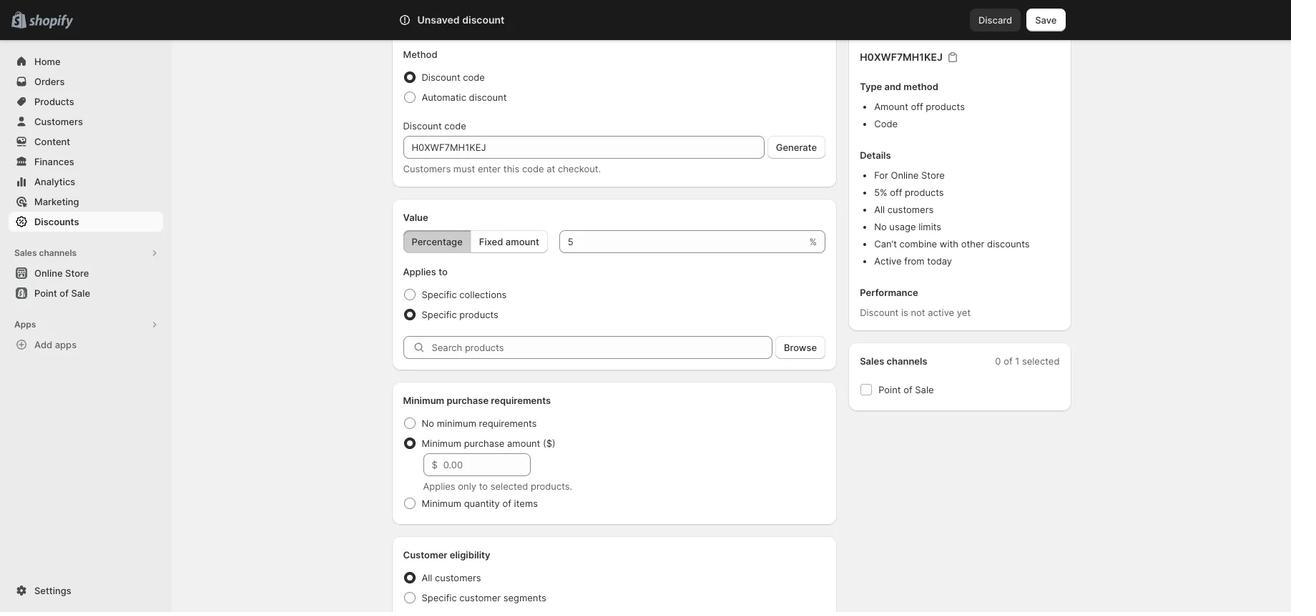 Task type: describe. For each thing, give the bounding box(es) containing it.
specific customer segments
[[422, 593, 547, 604]]

1 horizontal spatial point
[[879, 384, 901, 396]]

Search products text field
[[432, 336, 773, 359]]

from
[[905, 256, 925, 267]]

discount for automatic discount
[[469, 92, 507, 103]]

off for amount off products code
[[912, 101, 924, 112]]

$ text field
[[444, 454, 531, 477]]

save button
[[1027, 9, 1066, 31]]

purchase for amount
[[464, 438, 505, 449]]

analytics link
[[9, 172, 163, 192]]

point of sale link
[[9, 283, 163, 303]]

products inside for online store 5% off products all customers no usage limits can't combine with other discounts active from today
[[905, 187, 945, 198]]

1 vertical spatial channels
[[887, 356, 928, 367]]

sales channels inside button
[[14, 248, 77, 258]]

content
[[34, 136, 70, 147]]

no inside for online store 5% off products all customers no usage limits can't combine with other discounts active from today
[[875, 221, 887, 233]]

discounts
[[988, 238, 1030, 250]]

1 horizontal spatial sale
[[916, 384, 934, 396]]

5%
[[875, 187, 888, 198]]

customers for customers must enter this code at checkout.
[[403, 163, 451, 175]]

finances
[[34, 156, 74, 167]]

selected for to
[[491, 481, 528, 492]]

orders link
[[9, 72, 163, 92]]

minimum
[[437, 418, 477, 429]]

products.
[[531, 481, 573, 492]]

products inside amount off products code
[[926, 101, 965, 112]]

minimum for minimum purchase requirements
[[403, 395, 445, 407]]

apps button
[[9, 315, 163, 335]]

usage
[[890, 221, 917, 233]]

customers for customers
[[34, 116, 83, 127]]

1 vertical spatial sales
[[860, 356, 885, 367]]

minimum quantity of items
[[422, 498, 538, 510]]

unsaved discount
[[418, 14, 505, 26]]

percentage
[[412, 236, 463, 248]]

fixed amount button
[[471, 230, 548, 253]]

settings
[[34, 585, 71, 597]]

browse button
[[776, 336, 826, 359]]

0 of 1 selected
[[996, 356, 1060, 367]]

quantity
[[464, 498, 500, 510]]

discounts link
[[9, 212, 163, 232]]

this
[[504, 163, 520, 175]]

specific products
[[422, 309, 499, 321]]

channels inside button
[[39, 248, 77, 258]]

%
[[810, 236, 817, 248]]

limits
[[919, 221, 942, 233]]

all customers
[[422, 573, 481, 584]]

eligibility
[[450, 550, 491, 561]]

unsaved
[[418, 14, 460, 26]]

online inside for online store 5% off products all customers no usage limits can't combine with other discounts active from today
[[891, 170, 919, 181]]

search button
[[438, 9, 854, 31]]

sales inside button
[[14, 248, 37, 258]]

of inside the point of sale link
[[60, 288, 69, 299]]

customer
[[460, 593, 501, 604]]

for
[[875, 170, 889, 181]]

no minimum requirements
[[422, 418, 537, 429]]

1 vertical spatial discount code
[[403, 120, 467, 132]]

% text field
[[560, 230, 807, 253]]

Discount code text field
[[403, 136, 765, 159]]

sale inside button
[[71, 288, 90, 299]]

can't
[[875, 238, 897, 250]]

method
[[904, 81, 939, 92]]

must
[[454, 163, 475, 175]]

type
[[860, 81, 883, 92]]

only
[[458, 481, 477, 492]]

for online store 5% off products all customers no usage limits can't combine with other discounts active from today
[[875, 170, 1030, 267]]

amount inside fixed amount button
[[506, 236, 540, 248]]

specific collections
[[422, 289, 507, 301]]

search
[[462, 14, 493, 26]]

($)
[[543, 438, 556, 449]]

discounts
[[34, 216, 79, 228]]

active
[[875, 256, 902, 267]]

not
[[911, 307, 926, 319]]

specific for specific customer segments
[[422, 593, 457, 604]]

type and method
[[860, 81, 939, 92]]

0 vertical spatial discount
[[422, 72, 461, 83]]

point of sale inside button
[[34, 288, 90, 299]]

items
[[514, 498, 538, 510]]

applies for applies to
[[403, 266, 436, 278]]

with
[[940, 238, 959, 250]]

online store link
[[9, 263, 163, 283]]

$
[[432, 460, 438, 471]]

2 vertical spatial code
[[522, 163, 544, 175]]



Task type: vqa. For each thing, say whether or not it's contained in the screenshot.
looks
no



Task type: locate. For each thing, give the bounding box(es) containing it.
products
[[456, 23, 497, 34], [926, 101, 965, 112], [905, 187, 945, 198], [460, 309, 499, 321]]

sales channels button
[[9, 243, 163, 263]]

finances link
[[9, 152, 163, 172]]

0 vertical spatial point of sale
[[34, 288, 90, 299]]

3 specific from the top
[[422, 593, 457, 604]]

purchase up minimum
[[447, 395, 489, 407]]

online right for
[[891, 170, 919, 181]]

2 vertical spatial off
[[891, 187, 903, 198]]

point inside the point of sale link
[[34, 288, 57, 299]]

amount for amount off products
[[403, 23, 439, 34]]

0 vertical spatial sale
[[71, 288, 90, 299]]

automatic
[[422, 92, 467, 103]]

sales channels up online store
[[14, 248, 77, 258]]

0 vertical spatial all
[[875, 204, 885, 215]]

amount up code
[[875, 101, 909, 112]]

1 horizontal spatial sales
[[860, 356, 885, 367]]

0 horizontal spatial online
[[34, 268, 63, 279]]

orders
[[34, 76, 65, 87]]

1 vertical spatial customers
[[403, 163, 451, 175]]

amount inside amount off products code
[[875, 101, 909, 112]]

active
[[928, 307, 955, 319]]

2 vertical spatial minimum
[[422, 498, 462, 510]]

1 vertical spatial to
[[479, 481, 488, 492]]

purchase for requirements
[[447, 395, 489, 407]]

discount down performance
[[860, 307, 899, 319]]

customers down products on the left of page
[[34, 116, 83, 127]]

purchase
[[447, 395, 489, 407], [464, 438, 505, 449]]

checkout.
[[558, 163, 601, 175]]

home link
[[9, 52, 163, 72]]

products link
[[9, 92, 163, 112]]

amount for amount off products code
[[875, 101, 909, 112]]

amount right fixed
[[506, 236, 540, 248]]

1 vertical spatial code
[[445, 120, 467, 132]]

today
[[928, 256, 953, 267]]

add
[[34, 339, 52, 351]]

1 horizontal spatial sales channels
[[860, 356, 928, 367]]

value
[[403, 212, 428, 223]]

to down "percentage" button
[[439, 266, 448, 278]]

percentage button
[[403, 230, 472, 253]]

method
[[403, 49, 438, 60]]

channels up online store
[[39, 248, 77, 258]]

amount off products
[[403, 23, 497, 34]]

0 horizontal spatial sale
[[71, 288, 90, 299]]

0 horizontal spatial to
[[439, 266, 448, 278]]

discount up automatic
[[422, 72, 461, 83]]

shopify image
[[29, 15, 73, 29]]

0 horizontal spatial sales
[[14, 248, 37, 258]]

0 horizontal spatial selected
[[491, 481, 528, 492]]

analytics
[[34, 176, 75, 188]]

apps
[[14, 319, 36, 330]]

requirements up minimum purchase amount ($)
[[479, 418, 537, 429]]

0 horizontal spatial sales channels
[[14, 248, 77, 258]]

0 horizontal spatial off
[[441, 23, 454, 34]]

1 vertical spatial discount
[[469, 92, 507, 103]]

0 vertical spatial point
[[34, 288, 57, 299]]

selected up items
[[491, 481, 528, 492]]

all down customer
[[422, 573, 433, 584]]

1 vertical spatial online
[[34, 268, 63, 279]]

of
[[60, 288, 69, 299], [1004, 356, 1013, 367], [904, 384, 913, 396], [503, 498, 512, 510]]

content link
[[9, 132, 163, 152]]

minimum up minimum
[[403, 395, 445, 407]]

store inside for online store 5% off products all customers no usage limits can't combine with other discounts active from today
[[922, 170, 945, 181]]

2 specific from the top
[[422, 309, 457, 321]]

discount code up automatic
[[422, 72, 485, 83]]

0 vertical spatial channels
[[39, 248, 77, 258]]

1 vertical spatial amount
[[507, 438, 541, 449]]

0 vertical spatial customers
[[34, 116, 83, 127]]

customers link
[[9, 112, 163, 132]]

point
[[34, 288, 57, 299], [879, 384, 901, 396]]

0 vertical spatial online
[[891, 170, 919, 181]]

1 vertical spatial store
[[65, 268, 89, 279]]

0 vertical spatial requirements
[[491, 395, 551, 407]]

0 horizontal spatial customers
[[34, 116, 83, 127]]

1 vertical spatial all
[[422, 573, 433, 584]]

store inside button
[[65, 268, 89, 279]]

code up automatic discount
[[463, 72, 485, 83]]

discard
[[979, 14, 1013, 26]]

discount code down automatic
[[403, 120, 467, 132]]

1 vertical spatial no
[[422, 418, 434, 429]]

applies down $
[[423, 481, 456, 492]]

1 vertical spatial point
[[879, 384, 901, 396]]

and
[[885, 81, 902, 92]]

customer
[[403, 550, 448, 561]]

applies to
[[403, 266, 448, 278]]

0 horizontal spatial amount
[[403, 23, 439, 34]]

all inside for online store 5% off products all customers no usage limits can't combine with other discounts active from today
[[875, 204, 885, 215]]

automatic discount
[[422, 92, 507, 103]]

1 vertical spatial sale
[[916, 384, 934, 396]]

amount left ($)
[[507, 438, 541, 449]]

1 vertical spatial selected
[[491, 481, 528, 492]]

combine
[[900, 238, 938, 250]]

0 vertical spatial no
[[875, 221, 887, 233]]

0 vertical spatial discount
[[462, 14, 505, 26]]

0 horizontal spatial customers
[[435, 573, 481, 584]]

off inside amount off products code
[[912, 101, 924, 112]]

h0xwf7mh1kej
[[860, 51, 943, 63]]

1 horizontal spatial store
[[922, 170, 945, 181]]

fixed
[[479, 236, 503, 248]]

0 vertical spatial selected
[[1023, 356, 1060, 367]]

specific for specific products
[[422, 309, 457, 321]]

1 horizontal spatial customers
[[403, 163, 451, 175]]

discount is not active yet
[[860, 307, 971, 319]]

code
[[875, 118, 898, 130]]

save
[[1036, 14, 1058, 26]]

off
[[441, 23, 454, 34], [912, 101, 924, 112], [891, 187, 903, 198]]

discount for unsaved discount
[[462, 14, 505, 26]]

sales up online store
[[14, 248, 37, 258]]

0 vertical spatial amount
[[403, 23, 439, 34]]

2 vertical spatial specific
[[422, 593, 457, 604]]

1 vertical spatial purchase
[[464, 438, 505, 449]]

0 vertical spatial code
[[463, 72, 485, 83]]

to right only
[[479, 481, 488, 492]]

minimum for minimum quantity of items
[[422, 498, 462, 510]]

1 vertical spatial customers
[[435, 573, 481, 584]]

0 vertical spatial applies
[[403, 266, 436, 278]]

off left search on the top
[[441, 23, 454, 34]]

generate
[[776, 142, 817, 153]]

add apps
[[34, 339, 77, 351]]

sales down discount is not active yet
[[860, 356, 885, 367]]

details
[[860, 150, 892, 161]]

off for amount off products
[[441, 23, 454, 34]]

other
[[962, 238, 985, 250]]

applies only to selected products.
[[423, 481, 573, 492]]

applies down "percentage" button
[[403, 266, 436, 278]]

minimum
[[403, 395, 445, 407], [422, 438, 462, 449], [422, 498, 462, 510]]

at
[[547, 163, 556, 175]]

discount down automatic
[[403, 120, 442, 132]]

1 vertical spatial requirements
[[479, 418, 537, 429]]

online store button
[[0, 263, 172, 283]]

online inside button
[[34, 268, 63, 279]]

specific down the specific collections
[[422, 309, 457, 321]]

0 vertical spatial store
[[922, 170, 945, 181]]

channels down is at the right
[[887, 356, 928, 367]]

requirements for no minimum requirements
[[479, 418, 537, 429]]

1 vertical spatial sales channels
[[860, 356, 928, 367]]

online up point of sale button
[[34, 268, 63, 279]]

selected right 1
[[1023, 356, 1060, 367]]

1 horizontal spatial all
[[875, 204, 885, 215]]

0 vertical spatial customers
[[888, 204, 934, 215]]

minimum purchase requirements
[[403, 395, 551, 407]]

2 horizontal spatial off
[[912, 101, 924, 112]]

1 vertical spatial point of sale
[[879, 384, 934, 396]]

0 horizontal spatial point
[[34, 288, 57, 299]]

applies for applies only to selected products.
[[423, 481, 456, 492]]

discard button
[[971, 9, 1022, 31]]

specific for specific collections
[[422, 289, 457, 301]]

browse
[[784, 342, 817, 354]]

sale
[[71, 288, 90, 299], [916, 384, 934, 396]]

selected for 1
[[1023, 356, 1060, 367]]

applies
[[403, 266, 436, 278], [423, 481, 456, 492]]

1 vertical spatial applies
[[423, 481, 456, 492]]

marketing
[[34, 196, 79, 208]]

1 horizontal spatial customers
[[888, 204, 934, 215]]

customers left must
[[403, 163, 451, 175]]

yet
[[958, 307, 971, 319]]

customers
[[888, 204, 934, 215], [435, 573, 481, 584]]

1 vertical spatial discount
[[403, 120, 442, 132]]

minimum for minimum purchase amount ($)
[[422, 438, 462, 449]]

no up 'can't'
[[875, 221, 887, 233]]

customers inside for online store 5% off products all customers no usage limits can't combine with other discounts active from today
[[888, 204, 934, 215]]

code left at on the left top of the page
[[522, 163, 544, 175]]

customers must enter this code at checkout.
[[403, 163, 601, 175]]

0 vertical spatial to
[[439, 266, 448, 278]]

1 specific from the top
[[422, 289, 457, 301]]

store up the point of sale link
[[65, 268, 89, 279]]

0 horizontal spatial no
[[422, 418, 434, 429]]

store up 'limits'
[[922, 170, 945, 181]]

0 horizontal spatial all
[[422, 573, 433, 584]]

0 vertical spatial specific
[[422, 289, 457, 301]]

1 horizontal spatial amount
[[875, 101, 909, 112]]

0 vertical spatial minimum
[[403, 395, 445, 407]]

discount
[[462, 14, 505, 26], [469, 92, 507, 103]]

discount
[[422, 72, 461, 83], [403, 120, 442, 132], [860, 307, 899, 319]]

amount up method
[[403, 23, 439, 34]]

requirements for minimum purchase requirements
[[491, 395, 551, 407]]

1 horizontal spatial point of sale
[[879, 384, 934, 396]]

1 horizontal spatial online
[[891, 170, 919, 181]]

1 horizontal spatial to
[[479, 481, 488, 492]]

1 vertical spatial amount
[[875, 101, 909, 112]]

is
[[902, 307, 909, 319]]

generate button
[[768, 136, 826, 159]]

specific down applies to
[[422, 289, 457, 301]]

minimum purchase amount ($)
[[422, 438, 556, 449]]

1 horizontal spatial channels
[[887, 356, 928, 367]]

products
[[34, 96, 74, 107]]

collections
[[460, 289, 507, 301]]

no left minimum
[[422, 418, 434, 429]]

minimum down only
[[422, 498, 462, 510]]

add apps button
[[9, 335, 163, 355]]

2 vertical spatial discount
[[860, 307, 899, 319]]

amount off products code
[[875, 101, 965, 130]]

1 horizontal spatial selected
[[1023, 356, 1060, 367]]

0 vertical spatial amount
[[506, 236, 540, 248]]

off inside for online store 5% off products all customers no usage limits can't combine with other discounts active from today
[[891, 187, 903, 198]]

apps
[[55, 339, 77, 351]]

home
[[34, 56, 61, 67]]

amount
[[403, 23, 439, 34], [875, 101, 909, 112]]

0 vertical spatial purchase
[[447, 395, 489, 407]]

0 vertical spatial sales channels
[[14, 248, 77, 258]]

customers up usage
[[888, 204, 934, 215]]

online store
[[34, 268, 89, 279]]

all down 5%
[[875, 204, 885, 215]]

segments
[[504, 593, 547, 604]]

1 vertical spatial off
[[912, 101, 924, 112]]

discount right "unsaved"
[[462, 14, 505, 26]]

1 vertical spatial specific
[[422, 309, 457, 321]]

0 horizontal spatial channels
[[39, 248, 77, 258]]

settings link
[[9, 581, 163, 601]]

purchase down no minimum requirements
[[464, 438, 505, 449]]

minimum up $
[[422, 438, 462, 449]]

0 horizontal spatial store
[[65, 268, 89, 279]]

off down method
[[912, 101, 924, 112]]

1 vertical spatial minimum
[[422, 438, 462, 449]]

discount code
[[422, 72, 485, 83], [403, 120, 467, 132]]

0
[[996, 356, 1002, 367]]

enter
[[478, 163, 501, 175]]

discount right automatic
[[469, 92, 507, 103]]

specific down all customers
[[422, 593, 457, 604]]

sales channels down is at the right
[[860, 356, 928, 367]]

customer eligibility
[[403, 550, 491, 561]]

code down automatic discount
[[445, 120, 467, 132]]

1 horizontal spatial no
[[875, 221, 887, 233]]

0 vertical spatial discount code
[[422, 72, 485, 83]]

1
[[1016, 356, 1020, 367]]

0 vertical spatial off
[[441, 23, 454, 34]]

0 horizontal spatial point of sale
[[34, 288, 90, 299]]

off right 5%
[[891, 187, 903, 198]]

1 horizontal spatial off
[[891, 187, 903, 198]]

requirements
[[491, 395, 551, 407], [479, 418, 537, 429]]

0 vertical spatial sales
[[14, 248, 37, 258]]

requirements up no minimum requirements
[[491, 395, 551, 407]]

customers down customer eligibility
[[435, 573, 481, 584]]



